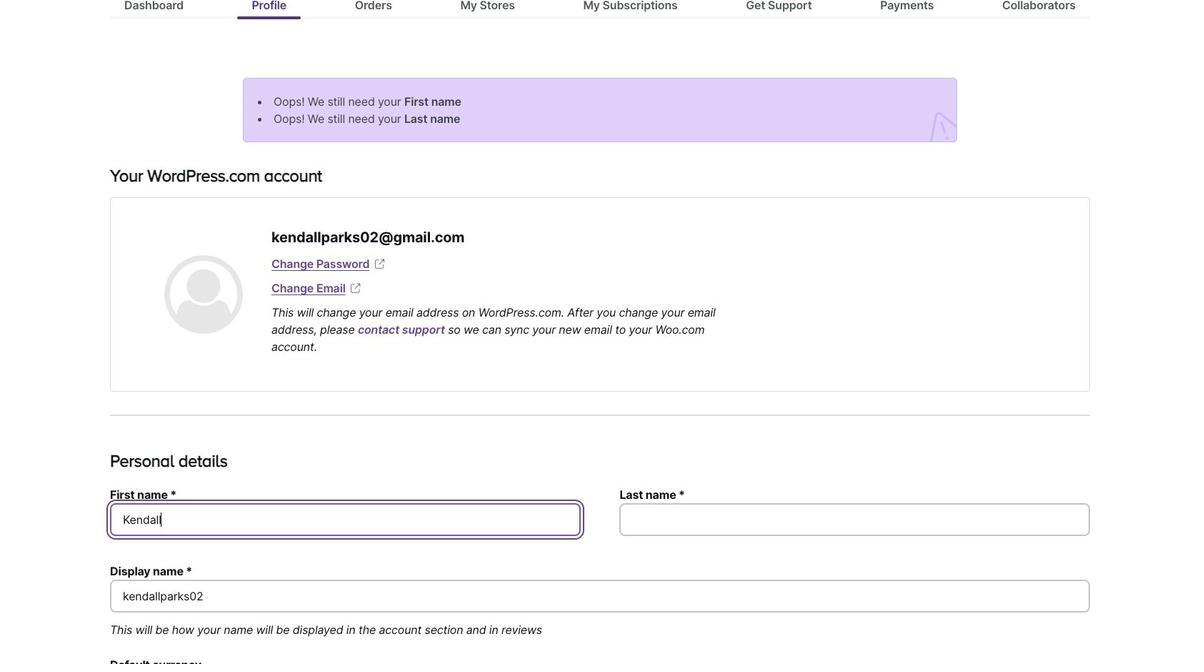 Task type: vqa. For each thing, say whether or not it's contained in the screenshot.
text box
yes



Task type: describe. For each thing, give the bounding box(es) containing it.
gravatar image image
[[164, 255, 243, 334]]



Task type: locate. For each thing, give the bounding box(es) containing it.
None text field
[[110, 503, 581, 536], [620, 503, 1091, 536], [110, 503, 581, 536], [620, 503, 1091, 536]]

alert
[[243, 78, 958, 142]]

external link image
[[349, 281, 363, 295]]

None text field
[[110, 580, 1091, 612]]

external link image
[[373, 257, 387, 271]]



